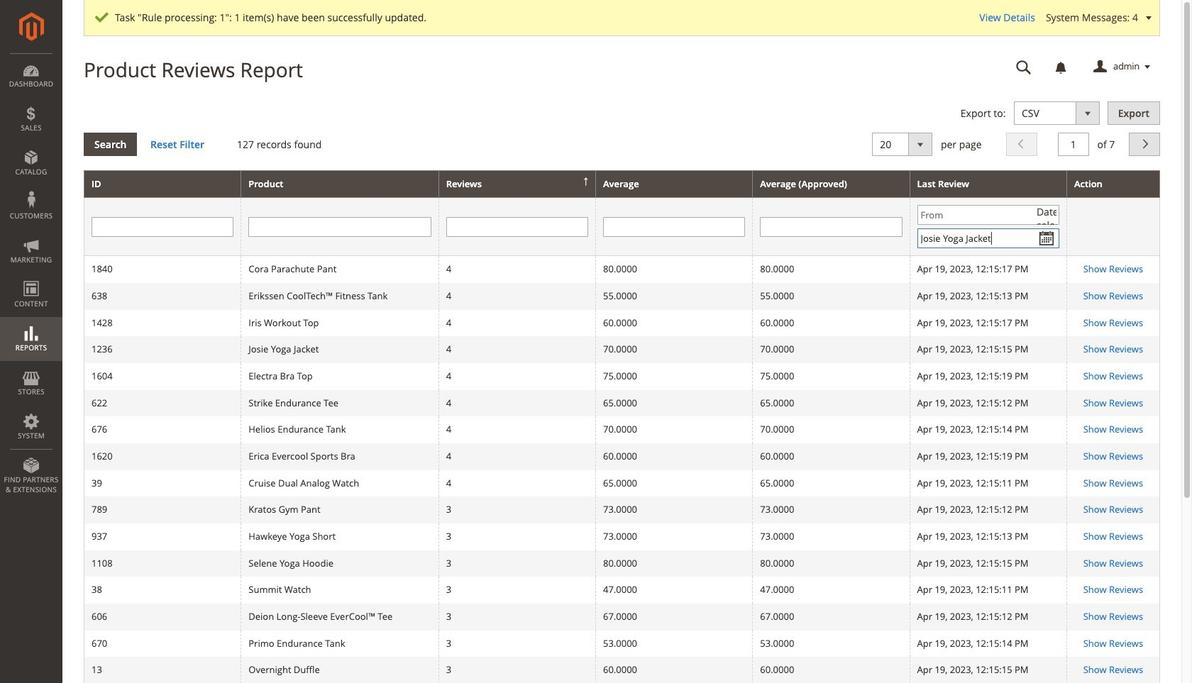 Task type: vqa. For each thing, say whether or not it's contained in the screenshot.
Magento Admin Panel icon
yes



Task type: locate. For each thing, give the bounding box(es) containing it.
None text field
[[92, 217, 234, 237], [446, 217, 588, 237], [92, 217, 234, 237], [446, 217, 588, 237]]

menu bar
[[0, 53, 62, 502]]

None text field
[[1007, 55, 1042, 80], [1058, 132, 1090, 156], [249, 217, 431, 237], [603, 217, 746, 237], [760, 217, 903, 237], [1007, 55, 1042, 80], [1058, 132, 1090, 156], [249, 217, 431, 237], [603, 217, 746, 237], [760, 217, 903, 237]]

From text field
[[918, 205, 1060, 225]]



Task type: describe. For each thing, give the bounding box(es) containing it.
magento admin panel image
[[19, 12, 44, 41]]

To text field
[[918, 229, 1060, 249]]



